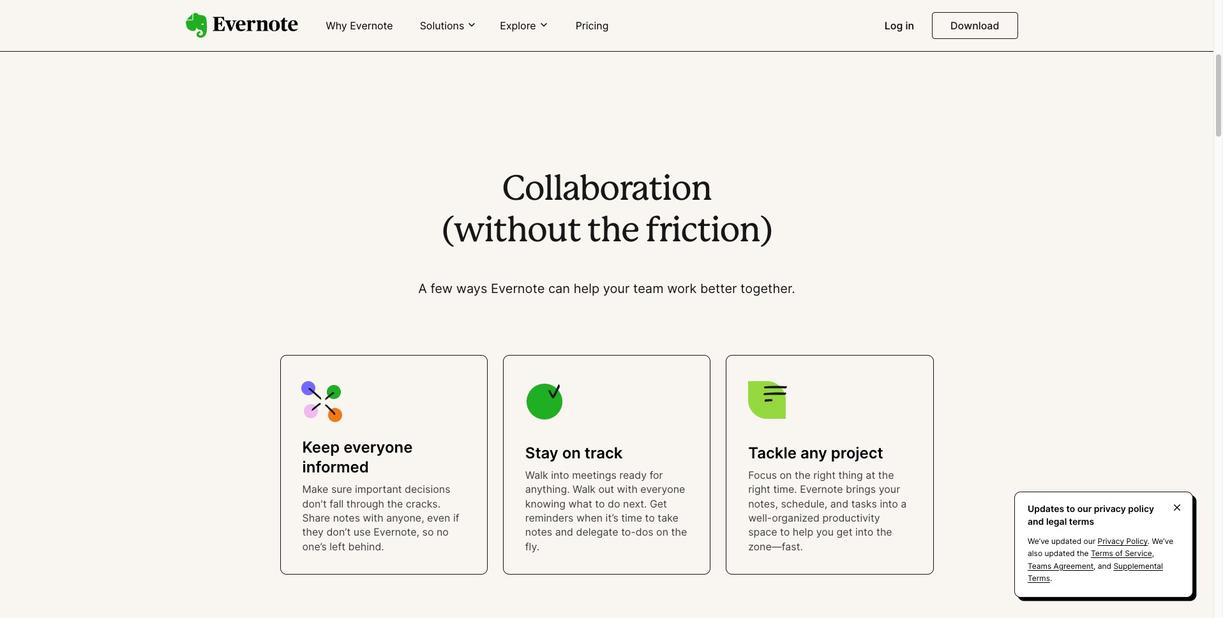 Task type: vqa. For each thing, say whether or not it's contained in the screenshot.
top us
no



Task type: describe. For each thing, give the bounding box(es) containing it.
log in link
[[877, 14, 922, 38]]

what
[[569, 497, 592, 510]]

log in
[[885, 19, 914, 32]]

legal
[[1046, 516, 1067, 527]]

well-
[[748, 512, 772, 524]]

terms inside supplemental terms
[[1028, 573, 1050, 583]]

thing
[[839, 469, 863, 481]]

keep everyone informed
[[302, 438, 413, 476]]

stay
[[525, 444, 558, 462]]

one's
[[302, 540, 327, 553]]

of
[[1116, 549, 1123, 558]]

everyone inside walk into meetings ready for anything. walk out with everyone knowing what to do next. get reminders when it's time to take notes and delegate to-dos on the fly.
[[641, 483, 685, 496]]

don't
[[327, 526, 351, 539]]

pricing link
[[568, 14, 616, 38]]

on for focus
[[780, 469, 792, 481]]

0 horizontal spatial right
[[748, 483, 771, 496]]

focus
[[748, 469, 777, 481]]

start free trial link
[[234, 0, 438, 44]]

log
[[885, 19, 903, 32]]

to inside focus on the right thing at the right time. evernote brings your notes, schedule, and tasks into a well-organized productivity space to help you get into the zone—fast.
[[780, 526, 790, 539]]

on for stay
[[562, 444, 581, 462]]

can
[[548, 281, 570, 296]]

tackle
[[748, 444, 797, 462]]

friction)
[[645, 216, 772, 248]]

solutions button
[[416, 18, 481, 33]]

tasks
[[852, 497, 877, 510]]

better
[[700, 281, 737, 296]]

teamwork illustration image
[[650, 0, 1028, 68]]

0 vertical spatial ,
[[1152, 549, 1154, 558]]

0 vertical spatial evernote
[[350, 19, 393, 32]]

even
[[427, 512, 450, 524]]

they
[[302, 526, 324, 539]]

evernote logo image
[[185, 13, 298, 38]]

. for . we've also updated the
[[1148, 537, 1150, 546]]

get
[[650, 497, 667, 510]]

make sure important decisions don't fall through the cracks. share notes with anyone, even if they don't use evernote, so no one's left behind.
[[302, 483, 459, 553]]

also
[[1028, 549, 1043, 558]]

policy
[[1128, 503, 1154, 514]]

collaboration
[[502, 175, 712, 206]]

explore
[[500, 19, 536, 32]]

start free trial
[[298, 15, 374, 29]]

0 vertical spatial walk
[[525, 469, 548, 481]]

informed
[[302, 458, 369, 476]]

and inside walk into meetings ready for anything. walk out with everyone knowing what to do next. get reminders when it's time to take notes and delegate to-dos on the fly.
[[555, 526, 573, 539]]

pricing
[[576, 19, 609, 32]]

privacy
[[1098, 537, 1124, 546]]

at
[[866, 469, 876, 481]]

updated inside . we've also updated the
[[1045, 549, 1075, 558]]

why evernote
[[326, 19, 393, 32]]

supplemental terms link
[[1028, 561, 1163, 583]]

agreement
[[1054, 561, 1094, 571]]

terms inside terms of service , teams agreement , and
[[1091, 549, 1113, 558]]

decisions
[[405, 483, 450, 496]]

cracks.
[[406, 497, 441, 510]]

why evernote link
[[318, 14, 401, 38]]

the down tasks
[[877, 526, 892, 539]]

fall
[[330, 497, 344, 510]]

ready
[[620, 469, 647, 481]]

help inside focus on the right thing at the right time. evernote brings your notes, schedule, and tasks into a well-organized productivity space to help you get into the zone—fast.
[[793, 526, 814, 539]]

notes inside make sure important decisions don't fall through the cracks. share notes with anyone, even if they don't use evernote, so no one's left behind.
[[333, 512, 360, 524]]

privacy policy link
[[1098, 537, 1148, 546]]

supplemental terms
[[1028, 561, 1163, 583]]

explore button
[[496, 18, 553, 33]]

on inside walk into meetings ready for anything. walk out with everyone knowing what to do next. get reminders when it's time to take notes and delegate to-dos on the fly.
[[656, 526, 669, 539]]

updates
[[1028, 503, 1064, 514]]

delegate
[[576, 526, 618, 539]]

walk into meetings ready for anything. walk out with everyone knowing what to do next. get reminders when it's time to take notes and delegate to-dos on the fly.
[[525, 469, 687, 553]]

schedule,
[[781, 497, 828, 510]]

teams
[[1028, 561, 1052, 571]]

to-
[[621, 526, 636, 539]]

school icon image
[[747, 381, 788, 422]]

the inside . we've also updated the
[[1077, 549, 1089, 558]]

trial
[[353, 15, 374, 29]]

ways
[[456, 281, 487, 296]]

together.
[[741, 281, 795, 296]]

in
[[906, 19, 914, 32]]

0 horizontal spatial help
[[574, 281, 600, 296]]

1 we've from the left
[[1028, 537, 1049, 546]]

1 vertical spatial into
[[880, 497, 898, 510]]

don't
[[302, 497, 327, 510]]

you
[[816, 526, 834, 539]]

focus on the right thing at the right time. evernote brings your notes, schedule, and tasks into a well-organized productivity space to help you get into the zone—fast.
[[748, 469, 907, 553]]

for
[[650, 469, 663, 481]]

solutions
[[420, 19, 464, 32]]

the down collaboration
[[587, 216, 639, 248]]



Task type: locate. For each thing, give the bounding box(es) containing it.
1 vertical spatial ,
[[1094, 561, 1096, 571]]

into inside walk into meetings ready for anything. walk out with everyone knowing what to do next. get reminders when it's time to take notes and delegate to-dos on the fly.
[[551, 469, 569, 481]]

on inside focus on the right thing at the right time. evernote brings your notes, schedule, and tasks into a well-organized productivity space to help you get into the zone—fast.
[[780, 469, 792, 481]]

0 vertical spatial right
[[814, 469, 836, 481]]

1 vertical spatial .
[[1050, 573, 1052, 583]]

sure
[[331, 483, 352, 496]]

everyone inside keep everyone informed
[[344, 438, 413, 456]]

we've right policy
[[1152, 537, 1174, 546]]

left
[[330, 540, 345, 553]]

with inside make sure important decisions don't fall through the cracks. share notes with anyone, even if they don't use evernote, so no one's left behind.
[[363, 512, 384, 524]]

no
[[437, 526, 449, 539]]

1 vertical spatial our
[[1084, 537, 1096, 546]]

terms
[[1091, 549, 1113, 558], [1028, 573, 1050, 583]]

0 vertical spatial help
[[574, 281, 600, 296]]

policy
[[1127, 537, 1148, 546]]

to up "zone—fast."
[[780, 526, 790, 539]]

2 horizontal spatial evernote
[[800, 483, 843, 496]]

our for privacy
[[1078, 503, 1092, 514]]

1 horizontal spatial right
[[814, 469, 836, 481]]

help down organized
[[793, 526, 814, 539]]

2 horizontal spatial on
[[780, 469, 792, 481]]

0 vertical spatial .
[[1148, 537, 1150, 546]]

to up dos
[[645, 512, 655, 524]]

updated down legal
[[1052, 537, 1082, 546]]

it's
[[606, 512, 619, 524]]

to up terms
[[1067, 503, 1075, 514]]

brings
[[846, 483, 876, 496]]

and down the updates
[[1028, 516, 1044, 527]]

and inside focus on the right thing at the right time. evernote brings your notes, schedule, and tasks into a well-organized productivity space to help you get into the zone—fast.
[[831, 497, 849, 510]]

help
[[574, 281, 600, 296], [793, 526, 814, 539]]

0 vertical spatial notes
[[333, 512, 360, 524]]

. inside . we've also updated the
[[1148, 537, 1150, 546]]

0 horizontal spatial into
[[551, 469, 569, 481]]

supplemental
[[1114, 561, 1163, 571]]

0 horizontal spatial notes
[[333, 512, 360, 524]]

1 vertical spatial walk
[[573, 483, 596, 496]]

0 horizontal spatial walk
[[525, 469, 548, 481]]

to inside updates to our privacy policy and legal terms
[[1067, 503, 1075, 514]]

take
[[658, 512, 679, 524]]

1 horizontal spatial on
[[656, 526, 669, 539]]

2 vertical spatial into
[[856, 526, 874, 539]]

the down take
[[671, 526, 687, 539]]

0 horizontal spatial ,
[[1094, 561, 1096, 571]]

we've inside . we've also updated the
[[1152, 537, 1174, 546]]

anyone,
[[386, 512, 424, 524]]

your right brings
[[879, 483, 900, 496]]

0 vertical spatial everyone
[[344, 438, 413, 456]]

with down through
[[363, 512, 384, 524]]

the inside make sure important decisions don't fall through the cracks. share notes with anyone, even if they don't use evernote, so no one's left behind.
[[387, 497, 403, 510]]

download link
[[932, 12, 1018, 39]]

right down focus
[[748, 483, 771, 496]]

0 horizontal spatial terms
[[1028, 573, 1050, 583]]

your inside focus on the right thing at the right time. evernote brings your notes, schedule, and tasks into a well-organized productivity space to help you get into the zone—fast.
[[879, 483, 900, 496]]

0 horizontal spatial with
[[363, 512, 384, 524]]

to left do
[[595, 497, 605, 510]]

. up service
[[1148, 537, 1150, 546]]

. for .
[[1050, 573, 1052, 583]]

your left team
[[603, 281, 630, 296]]

evernote
[[350, 19, 393, 32], [491, 281, 545, 296], [800, 483, 843, 496]]

2 vertical spatial on
[[656, 526, 669, 539]]

0 vertical spatial into
[[551, 469, 569, 481]]

privacy
[[1094, 503, 1126, 514]]

0 horizontal spatial your
[[603, 281, 630, 296]]

knowing
[[525, 497, 566, 510]]

(without
[[442, 216, 581, 248]]

make
[[302, 483, 328, 496]]

and inside updates to our privacy policy and legal terms
[[1028, 516, 1044, 527]]

0 vertical spatial our
[[1078, 503, 1092, 514]]

download
[[951, 19, 1000, 32]]

(without the friction)
[[442, 216, 772, 248]]

productivity
[[823, 512, 880, 524]]

1 horizontal spatial your
[[879, 483, 900, 496]]

a
[[418, 281, 427, 296]]

, up the supplemental
[[1152, 549, 1154, 558]]

2 vertical spatial evernote
[[800, 483, 843, 496]]

time.
[[773, 483, 797, 496]]

updated
[[1052, 537, 1082, 546], [1045, 549, 1075, 558]]

reminders
[[525, 512, 574, 524]]

2 horizontal spatial into
[[880, 497, 898, 510]]

keep
[[302, 438, 340, 456]]

stay on track
[[525, 444, 623, 462]]

0 horizontal spatial we've
[[1028, 537, 1049, 546]]

1 horizontal spatial evernote
[[491, 281, 545, 296]]

tackle any project
[[748, 444, 884, 462]]

0 horizontal spatial .
[[1050, 573, 1052, 583]]

,
[[1152, 549, 1154, 558], [1094, 561, 1096, 571]]

work
[[667, 281, 697, 296]]

walk up what
[[573, 483, 596, 496]]

into down productivity
[[856, 526, 874, 539]]

dos
[[636, 526, 654, 539]]

our inside updates to our privacy policy and legal terms
[[1078, 503, 1092, 514]]

1 vertical spatial help
[[793, 526, 814, 539]]

1 vertical spatial everyone
[[641, 483, 685, 496]]

1 horizontal spatial .
[[1148, 537, 1150, 546]]

into up anything.
[[551, 469, 569, 481]]

the right at
[[878, 469, 894, 481]]

anything.
[[525, 483, 570, 496]]

and down reminders
[[555, 526, 573, 539]]

notes inside walk into meetings ready for anything. walk out with everyone knowing what to do next. get reminders when it's time to take notes and delegate to-dos on the fly.
[[525, 526, 552, 539]]

0 vertical spatial updated
[[1052, 537, 1082, 546]]

into left a
[[880, 497, 898, 510]]

centralize icon image
[[301, 381, 342, 422]]

evernote up the schedule,
[[800, 483, 843, 496]]

and
[[831, 497, 849, 510], [1028, 516, 1044, 527], [555, 526, 573, 539], [1098, 561, 1112, 571]]

1 vertical spatial with
[[363, 512, 384, 524]]

1 horizontal spatial help
[[793, 526, 814, 539]]

the up the anyone,
[[387, 497, 403, 510]]

time
[[621, 512, 642, 524]]

.
[[1148, 537, 1150, 546], [1050, 573, 1052, 583]]

help right can
[[574, 281, 600, 296]]

1 vertical spatial on
[[780, 469, 792, 481]]

and up productivity
[[831, 497, 849, 510]]

the inside walk into meetings ready for anything. walk out with everyone knowing what to do next. get reminders when it's time to take notes and delegate to-dos on the fly.
[[671, 526, 687, 539]]

1 horizontal spatial walk
[[573, 483, 596, 496]]

everyone up get
[[641, 483, 685, 496]]

on up time.
[[780, 469, 792, 481]]

1 vertical spatial terms
[[1028, 573, 1050, 583]]

free
[[328, 15, 350, 29]]

and inside terms of service , teams agreement , and
[[1098, 561, 1112, 571]]

evernote inside focus on the right thing at the right time. evernote brings your notes, schedule, and tasks into a well-organized productivity space to help you get into the zone—fast.
[[800, 483, 843, 496]]

zone—fast.
[[748, 540, 803, 553]]

1 horizontal spatial everyone
[[641, 483, 685, 496]]

project
[[831, 444, 884, 462]]

the down we've updated our privacy policy
[[1077, 549, 1089, 558]]

evernote left can
[[491, 281, 545, 296]]

updated up teams agreement link
[[1045, 549, 1075, 558]]

notes
[[333, 512, 360, 524], [525, 526, 552, 539]]

do
[[608, 497, 620, 510]]

so
[[422, 526, 434, 539]]

notes,
[[748, 497, 778, 510]]

our for privacy
[[1084, 537, 1096, 546]]

, down . we've also updated the
[[1094, 561, 1096, 571]]

with down ready
[[617, 483, 638, 496]]

out
[[599, 483, 614, 496]]

everyone
[[344, 438, 413, 456], [641, 483, 685, 496]]

walk
[[525, 469, 548, 481], [573, 483, 596, 496]]

0 vertical spatial with
[[617, 483, 638, 496]]

we've up also
[[1028, 537, 1049, 546]]

0 vertical spatial your
[[603, 281, 630, 296]]

terms
[[1069, 516, 1094, 527]]

space
[[748, 526, 777, 539]]

through
[[347, 497, 384, 510]]

terms of service link
[[1091, 549, 1152, 558]]

we've
[[1028, 537, 1049, 546], [1152, 537, 1174, 546]]

. down teams agreement link
[[1050, 573, 1052, 583]]

the up time.
[[795, 469, 811, 481]]

right down tackle any project
[[814, 469, 836, 481]]

1 vertical spatial updated
[[1045, 549, 1075, 558]]

everyone up important
[[344, 438, 413, 456]]

few
[[431, 281, 453, 296]]

evernote right why
[[350, 19, 393, 32]]

0 horizontal spatial on
[[562, 444, 581, 462]]

1 horizontal spatial notes
[[525, 526, 552, 539]]

and down . we've also updated the
[[1098, 561, 1112, 571]]

terms down teams
[[1028, 573, 1050, 583]]

terms down privacy
[[1091, 549, 1113, 558]]

notes up 'don't'
[[333, 512, 360, 524]]

on down take
[[656, 526, 669, 539]]

1 vertical spatial your
[[879, 483, 900, 496]]

team
[[633, 281, 664, 296]]

notes up the fly.
[[525, 526, 552, 539]]

1 horizontal spatial with
[[617, 483, 638, 496]]

our up terms of service , teams agreement , and
[[1084, 537, 1096, 546]]

0 vertical spatial terms
[[1091, 549, 1113, 558]]

to-dos icon image
[[524, 381, 565, 422]]

fly.
[[525, 540, 540, 553]]

1 horizontal spatial we've
[[1152, 537, 1174, 546]]

0 horizontal spatial everyone
[[344, 438, 413, 456]]

a few ways evernote can help your team work better together.
[[418, 281, 795, 296]]

teams agreement link
[[1028, 561, 1094, 571]]

1 vertical spatial notes
[[525, 526, 552, 539]]

0 horizontal spatial evernote
[[350, 19, 393, 32]]

share
[[302, 512, 330, 524]]

get
[[837, 526, 853, 539]]

1 horizontal spatial terms
[[1091, 549, 1113, 558]]

our up terms
[[1078, 503, 1092, 514]]

why
[[326, 19, 347, 32]]

start
[[298, 15, 325, 29]]

a
[[901, 497, 907, 510]]

our
[[1078, 503, 1092, 514], [1084, 537, 1096, 546]]

1 horizontal spatial ,
[[1152, 549, 1154, 558]]

1 horizontal spatial into
[[856, 526, 874, 539]]

track
[[585, 444, 623, 462]]

0 vertical spatial on
[[562, 444, 581, 462]]

into
[[551, 469, 569, 481], [880, 497, 898, 510], [856, 526, 874, 539]]

if
[[453, 512, 459, 524]]

2 we've from the left
[[1152, 537, 1174, 546]]

when
[[577, 512, 603, 524]]

1 vertical spatial right
[[748, 483, 771, 496]]

on
[[562, 444, 581, 462], [780, 469, 792, 481], [656, 526, 669, 539]]

walk up anything.
[[525, 469, 548, 481]]

on right 'stay'
[[562, 444, 581, 462]]

1 vertical spatial evernote
[[491, 281, 545, 296]]

updates to our privacy policy and legal terms
[[1028, 503, 1154, 527]]

use
[[354, 526, 371, 539]]

organized
[[772, 512, 820, 524]]

with inside walk into meetings ready for anything. walk out with everyone knowing what to do next. get reminders when it's time to take notes and delegate to-dos on the fly.
[[617, 483, 638, 496]]

behind.
[[348, 540, 384, 553]]



